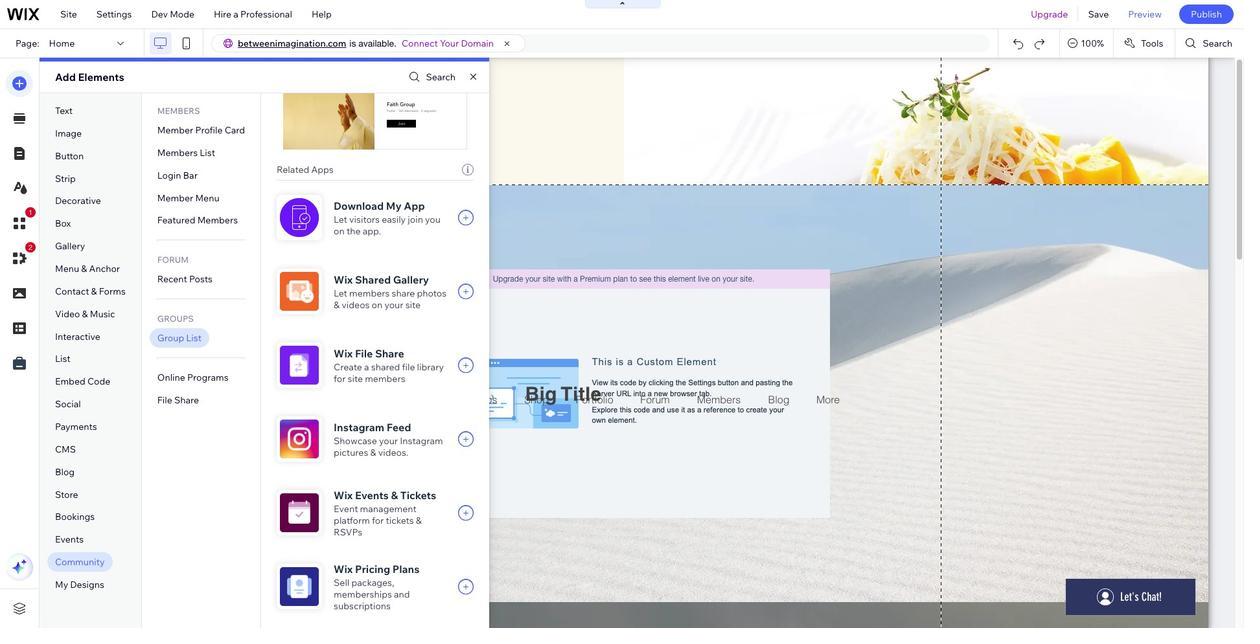 Task type: describe. For each thing, give the bounding box(es) containing it.
download my app let visitors easily join you on the app.
[[334, 200, 441, 237]]

strip
[[55, 173, 76, 185]]

betweenimagination.com
[[238, 38, 347, 49]]

gallery inside wix shared gallery let members share photos & videos on your site
[[393, 274, 429, 287]]

& right video
[[82, 308, 88, 320]]

members for members
[[157, 106, 200, 116]]

100% button
[[1061, 29, 1114, 58]]

hire
[[214, 8, 232, 20]]

featured
[[157, 215, 196, 227]]

2
[[28, 244, 32, 252]]

forum
[[157, 255, 189, 265]]

available.
[[359, 38, 397, 49]]

a inside wix file share create a shared file library for site members
[[364, 362, 369, 373]]

2 button
[[6, 243, 36, 272]]

wix for wix events & tickets
[[334, 490, 353, 503]]

100%
[[1082, 38, 1105, 49]]

pricing
[[355, 563, 390, 576]]

card
[[225, 124, 245, 136]]

members inside wix file share create a shared file library for site members
[[365, 373, 406, 385]]

cms
[[55, 444, 76, 456]]

mode
[[170, 8, 195, 20]]

video
[[55, 308, 80, 320]]

the
[[347, 226, 361, 237]]

subscriptions
[[334, 601, 391, 613]]

0 horizontal spatial search button
[[406, 68, 456, 87]]

management
[[360, 504, 417, 516]]

download
[[334, 200, 384, 213]]

member for member menu
[[157, 192, 193, 204]]

anchor
[[89, 263, 120, 275]]

publish button
[[1180, 5, 1235, 24]]

my designs
[[55, 580, 104, 591]]

showcase
[[334, 436, 377, 447]]

blog
[[55, 467, 75, 478]]

profile
[[195, 124, 223, 136]]

0 horizontal spatial a
[[234, 8, 239, 20]]

embed code
[[55, 376, 110, 388]]

embed
[[55, 376, 85, 388]]

group list
[[157, 333, 202, 344]]

file
[[402, 362, 415, 373]]

share
[[392, 288, 415, 300]]

wix for wix shared gallery
[[334, 274, 353, 287]]

login bar
[[157, 170, 198, 181]]

preview button
[[1119, 0, 1172, 29]]

posts
[[189, 274, 213, 286]]

professional
[[241, 8, 292, 20]]

button
[[55, 150, 84, 162]]

decorative
[[55, 195, 101, 207]]

shared
[[355, 274, 391, 287]]

on inside download my app let visitors easily join you on the app.
[[334, 226, 345, 237]]

1 vertical spatial file
[[157, 395, 172, 406]]

code
[[87, 376, 110, 388]]

sell
[[334, 578, 350, 589]]

let for wix shared gallery
[[334, 288, 348, 300]]

let for download my app
[[334, 214, 348, 226]]

join
[[408, 214, 423, 226]]

is available. connect your domain
[[350, 38, 494, 49]]

related
[[277, 164, 309, 176]]

0 horizontal spatial menu
[[55, 263, 79, 275]]

text
[[55, 105, 73, 117]]

settings
[[96, 8, 132, 20]]

list for group list
[[186, 333, 202, 344]]

wix pricing plans sell packages, memberships and subscriptions
[[334, 563, 420, 613]]

tickets
[[386, 516, 414, 527]]

photos
[[417, 288, 447, 300]]

members inside wix shared gallery let members share photos & videos on your site
[[350, 288, 390, 300]]

wix events & tickets event management platform for tickets & rsvps
[[334, 490, 437, 539]]

your
[[440, 38, 459, 49]]

apps
[[312, 164, 334, 176]]

member for member profile card
[[157, 124, 193, 136]]

tickets
[[401, 490, 437, 503]]

0 vertical spatial gallery
[[55, 241, 85, 252]]

& inside wix shared gallery let members share photos & videos on your site
[[334, 300, 340, 311]]

image
[[55, 128, 82, 139]]

and
[[394, 589, 410, 601]]

events inside wix events & tickets event management platform for tickets & rsvps
[[355, 490, 389, 503]]

designs
[[70, 580, 104, 591]]

featured members
[[157, 215, 238, 227]]

event
[[334, 504, 358, 516]]

hire a professional
[[214, 8, 292, 20]]

online
[[157, 372, 185, 384]]

store
[[55, 489, 78, 501]]

visitors
[[350, 214, 380, 226]]

menu & anchor
[[55, 263, 120, 275]]

member menu
[[157, 192, 220, 204]]

0 vertical spatial search
[[1204, 38, 1233, 49]]

packages,
[[352, 578, 395, 589]]

forms
[[99, 286, 126, 298]]

& left anchor in the top of the page
[[81, 263, 87, 275]]



Task type: locate. For each thing, give the bounding box(es) containing it.
elements
[[78, 71, 124, 84]]

on left the
[[334, 226, 345, 237]]

1 horizontal spatial events
[[355, 490, 389, 503]]

& up the management
[[391, 490, 398, 503]]

on
[[334, 226, 345, 237], [372, 300, 383, 311]]

0 vertical spatial your
[[385, 300, 404, 311]]

0 horizontal spatial search
[[426, 71, 456, 83]]

2 member from the top
[[157, 192, 193, 204]]

0 vertical spatial menu
[[195, 192, 220, 204]]

menu up featured members
[[195, 192, 220, 204]]

help
[[312, 8, 332, 20]]

my left designs
[[55, 580, 68, 591]]

easily
[[382, 214, 406, 226]]

contact & forms
[[55, 286, 126, 298]]

& left videos.
[[371, 447, 376, 459]]

let down download
[[334, 214, 348, 226]]

your
[[385, 300, 404, 311], [379, 436, 398, 447]]

0 vertical spatial members
[[157, 106, 200, 116]]

members list
[[157, 147, 215, 159]]

your inside instagram feed showcase your instagram pictures & videos.
[[379, 436, 398, 447]]

bar
[[183, 170, 198, 181]]

members right create
[[365, 373, 406, 385]]

your inside wix shared gallery let members share photos & videos on your site
[[385, 300, 404, 311]]

wix inside wix shared gallery let members share photos & videos on your site
[[334, 274, 353, 287]]

1 horizontal spatial my
[[386, 200, 402, 213]]

1 vertical spatial member
[[157, 192, 193, 204]]

on inside wix shared gallery let members share photos & videos on your site
[[372, 300, 383, 311]]

connect
[[402, 38, 438, 49]]

1 vertical spatial let
[[334, 288, 348, 300]]

video & music
[[55, 308, 115, 320]]

events down "bookings"
[[55, 535, 84, 546]]

1 horizontal spatial search button
[[1176, 29, 1245, 58]]

recent posts
[[157, 274, 213, 286]]

1 vertical spatial list
[[186, 333, 202, 344]]

online programs
[[157, 372, 229, 384]]

0 vertical spatial file
[[355, 348, 373, 361]]

wix up the "sell" at the bottom of the page
[[334, 563, 353, 576]]

events up the management
[[355, 490, 389, 503]]

2 vertical spatial members
[[198, 215, 238, 227]]

wix file share create a shared file library for site members
[[334, 348, 444, 385]]

let inside wix shared gallery let members share photos & videos on your site
[[334, 288, 348, 300]]

my inside download my app let visitors easily join you on the app.
[[386, 200, 402, 213]]

my
[[386, 200, 402, 213], [55, 580, 68, 591]]

1 horizontal spatial a
[[364, 362, 369, 373]]

home
[[49, 38, 75, 49]]

0 horizontal spatial my
[[55, 580, 68, 591]]

site left shared
[[348, 373, 363, 385]]

2 vertical spatial list
[[55, 354, 70, 365]]

contact
[[55, 286, 89, 298]]

for left the tickets
[[372, 516, 384, 527]]

wix up event
[[334, 490, 353, 503]]

1 horizontal spatial site
[[406, 300, 421, 311]]

preview
[[1129, 8, 1163, 20]]

for inside wix file share create a shared file library for site members
[[334, 373, 346, 385]]

list right group
[[186, 333, 202, 344]]

1 vertical spatial instagram
[[400, 436, 443, 447]]

let
[[334, 214, 348, 226], [334, 288, 348, 300]]

memberships
[[334, 589, 392, 601]]

0 vertical spatial share
[[375, 348, 405, 361]]

my up easily
[[386, 200, 402, 213]]

your down shared at the top
[[385, 300, 404, 311]]

plans
[[393, 563, 420, 576]]

instagram feed showcase your instagram pictures & videos.
[[334, 421, 443, 459]]

site right videos
[[406, 300, 421, 311]]

1 vertical spatial events
[[55, 535, 84, 546]]

a right create
[[364, 362, 369, 373]]

0 vertical spatial members
[[350, 288, 390, 300]]

dev mode
[[151, 8, 195, 20]]

1 let from the top
[[334, 214, 348, 226]]

file up create
[[355, 348, 373, 361]]

groups
[[157, 314, 194, 324]]

videos.
[[378, 447, 409, 459]]

gallery up share
[[393, 274, 429, 287]]

0 vertical spatial search button
[[1176, 29, 1245, 58]]

0 horizontal spatial gallery
[[55, 241, 85, 252]]

wix up videos
[[334, 274, 353, 287]]

0 vertical spatial my
[[386, 200, 402, 213]]

& left the forms
[[91, 286, 97, 298]]

1 member from the top
[[157, 124, 193, 136]]

let inside download my app let visitors easily join you on the app.
[[334, 214, 348, 226]]

& right the tickets
[[416, 516, 422, 527]]

1 horizontal spatial share
[[375, 348, 405, 361]]

1 vertical spatial your
[[379, 436, 398, 447]]

0 horizontal spatial site
[[348, 373, 363, 385]]

library
[[417, 362, 444, 373]]

save
[[1089, 8, 1110, 20]]

share inside wix file share create a shared file library for site members
[[375, 348, 405, 361]]

a right hire
[[234, 8, 239, 20]]

community
[[55, 557, 105, 569]]

members up 'login bar'
[[157, 147, 198, 159]]

members down shared at the top
[[350, 288, 390, 300]]

1 vertical spatial menu
[[55, 263, 79, 275]]

1 vertical spatial on
[[372, 300, 383, 311]]

0 vertical spatial on
[[334, 226, 345, 237]]

tools
[[1142, 38, 1164, 49]]

gallery down box
[[55, 241, 85, 252]]

upgrade
[[1032, 8, 1069, 20]]

member profile card
[[157, 124, 245, 136]]

publish
[[1192, 8, 1223, 20]]

is
[[350, 38, 356, 49]]

interactive
[[55, 331, 100, 343]]

search down your
[[426, 71, 456, 83]]

search button down the publish
[[1176, 29, 1245, 58]]

on right videos
[[372, 300, 383, 311]]

for left shared
[[334, 373, 346, 385]]

your down feed
[[379, 436, 398, 447]]

list for members list
[[200, 147, 215, 159]]

site inside wix file share create a shared file library for site members
[[348, 373, 363, 385]]

member
[[157, 124, 193, 136], [157, 192, 193, 204]]

let left share
[[334, 288, 348, 300]]

1 vertical spatial share
[[174, 395, 199, 406]]

app.
[[363, 226, 381, 237]]

programs
[[187, 372, 229, 384]]

search
[[1204, 38, 1233, 49], [426, 71, 456, 83]]

payments
[[55, 422, 97, 433]]

instagram down feed
[[400, 436, 443, 447]]

site
[[60, 8, 77, 20]]

instagram up showcase
[[334, 421, 385, 434]]

1 horizontal spatial search
[[1204, 38, 1233, 49]]

4 wix from the top
[[334, 563, 353, 576]]

gallery
[[55, 241, 85, 252], [393, 274, 429, 287]]

1 wix from the top
[[334, 274, 353, 287]]

0 horizontal spatial instagram
[[334, 421, 385, 434]]

member up members list
[[157, 124, 193, 136]]

3 wix from the top
[[334, 490, 353, 503]]

1 horizontal spatial on
[[372, 300, 383, 311]]

0 vertical spatial instagram
[[334, 421, 385, 434]]

1 vertical spatial search button
[[406, 68, 456, 87]]

for inside wix events & tickets event management platform for tickets & rsvps
[[372, 516, 384, 527]]

1 vertical spatial gallery
[[393, 274, 429, 287]]

wix for wix file share
[[334, 348, 353, 361]]

wix inside wix file share create a shared file library for site members
[[334, 348, 353, 361]]

list down profile in the left top of the page
[[200, 147, 215, 159]]

share down the online programs
[[174, 395, 199, 406]]

members for members list
[[157, 147, 198, 159]]

0 vertical spatial events
[[355, 490, 389, 503]]

1 vertical spatial a
[[364, 362, 369, 373]]

you
[[425, 214, 441, 226]]

& inside instagram feed showcase your instagram pictures & videos.
[[371, 447, 376, 459]]

members down member menu
[[198, 215, 238, 227]]

0 horizontal spatial for
[[334, 373, 346, 385]]

events
[[355, 490, 389, 503], [55, 535, 84, 546]]

save button
[[1079, 0, 1119, 29]]

site inside wix shared gallery let members share photos & videos on your site
[[406, 300, 421, 311]]

box
[[55, 218, 71, 230]]

1 horizontal spatial menu
[[195, 192, 220, 204]]

wix shared gallery let members share photos & videos on your site
[[334, 274, 447, 311]]

list up embed
[[55, 354, 70, 365]]

0 horizontal spatial on
[[334, 226, 345, 237]]

rsvps
[[334, 527, 363, 539]]

feed
[[387, 421, 411, 434]]

1 vertical spatial for
[[372, 516, 384, 527]]

group
[[157, 333, 184, 344]]

& left videos
[[334, 300, 340, 311]]

tools button
[[1115, 29, 1176, 58]]

share
[[375, 348, 405, 361], [174, 395, 199, 406]]

wix inside wix pricing plans sell packages, memberships and subscriptions
[[334, 563, 353, 576]]

2 let from the top
[[334, 288, 348, 300]]

0 horizontal spatial events
[[55, 535, 84, 546]]

1 vertical spatial search
[[426, 71, 456, 83]]

0 vertical spatial member
[[157, 124, 193, 136]]

social
[[55, 399, 81, 411]]

search down publish button
[[1204, 38, 1233, 49]]

0 vertical spatial let
[[334, 214, 348, 226]]

add elements
[[55, 71, 124, 84]]

a
[[234, 8, 239, 20], [364, 362, 369, 373]]

wix inside wix events & tickets event management platform for tickets & rsvps
[[334, 490, 353, 503]]

1 horizontal spatial gallery
[[393, 274, 429, 287]]

1 horizontal spatial file
[[355, 348, 373, 361]]

wix for wix pricing plans
[[334, 563, 353, 576]]

search button down is available. connect your domain
[[406, 68, 456, 87]]

1 vertical spatial my
[[55, 580, 68, 591]]

bookings
[[55, 512, 95, 524]]

add
[[55, 71, 76, 84]]

share up shared
[[375, 348, 405, 361]]

app
[[404, 200, 425, 213]]

videos
[[342, 300, 370, 311]]

1 vertical spatial members
[[157, 147, 198, 159]]

0 horizontal spatial share
[[174, 395, 199, 406]]

wix up create
[[334, 348, 353, 361]]

menu up contact
[[55, 263, 79, 275]]

domain
[[461, 38, 494, 49]]

1 horizontal spatial instagram
[[400, 436, 443, 447]]

shared
[[371, 362, 400, 373]]

member up the featured
[[157, 192, 193, 204]]

file down online
[[157, 395, 172, 406]]

members
[[157, 106, 200, 116], [157, 147, 198, 159], [198, 215, 238, 227]]

members up member profile card at the top of page
[[157, 106, 200, 116]]

site
[[406, 300, 421, 311], [348, 373, 363, 385]]

related apps
[[277, 164, 334, 176]]

0 vertical spatial a
[[234, 8, 239, 20]]

0 vertical spatial for
[[334, 373, 346, 385]]

0 vertical spatial site
[[406, 300, 421, 311]]

file inside wix file share create a shared file library for site members
[[355, 348, 373, 361]]

2 wix from the top
[[334, 348, 353, 361]]

instagram
[[334, 421, 385, 434], [400, 436, 443, 447]]

0 vertical spatial list
[[200, 147, 215, 159]]

1 vertical spatial site
[[348, 373, 363, 385]]

pictures
[[334, 447, 369, 459]]

music
[[90, 308, 115, 320]]

0 horizontal spatial file
[[157, 395, 172, 406]]

1 vertical spatial members
[[365, 373, 406, 385]]

1 horizontal spatial for
[[372, 516, 384, 527]]

file share
[[157, 395, 199, 406]]

search button
[[1176, 29, 1245, 58], [406, 68, 456, 87]]



Task type: vqa. For each thing, say whether or not it's contained in the screenshot.


